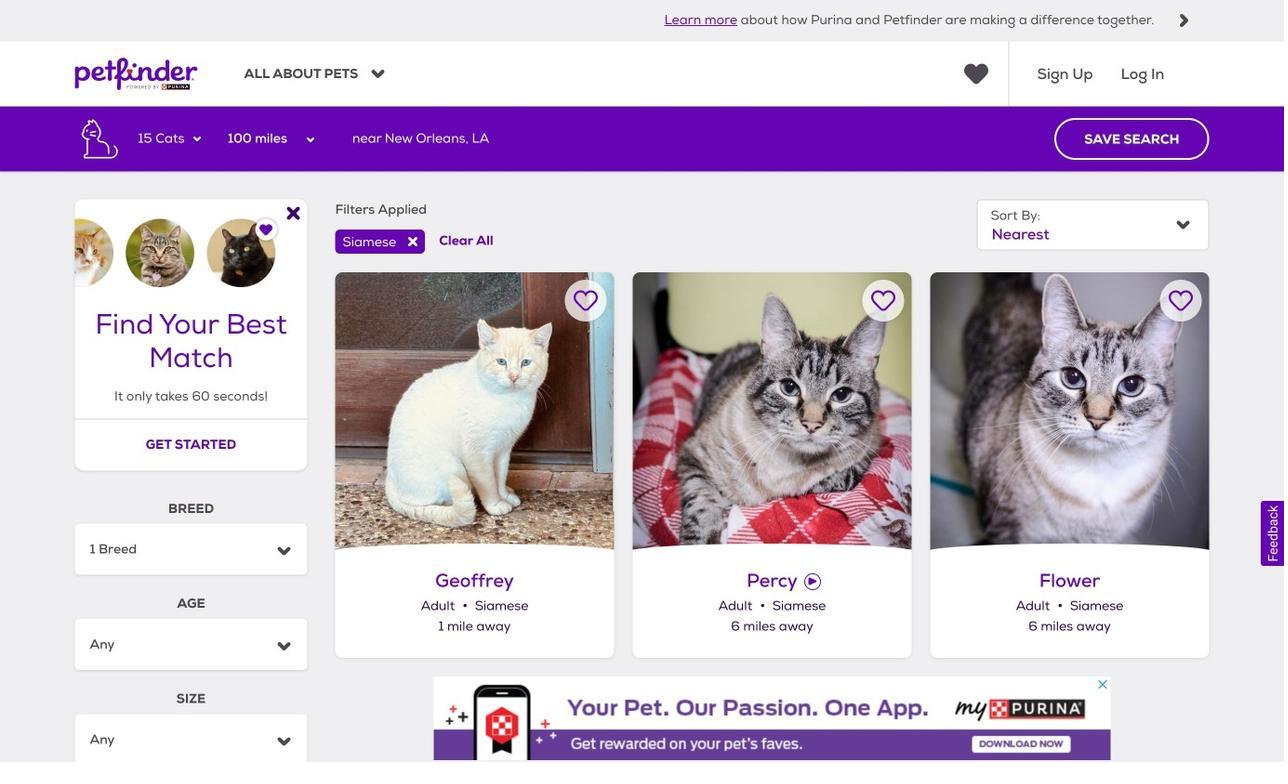 Task type: vqa. For each thing, say whether or not it's contained in the screenshot.
"Smudge, Adoptable Cat, Kitten Female Domestic Short Hair & Tuxedo Mix, 4 Miles Away." image
no



Task type: locate. For each thing, give the bounding box(es) containing it.
has video image
[[804, 574, 821, 590]]

percy, adoptable cat, adult male siamese, 6 miles away, has video. image
[[633, 272, 912, 551]]

petfinder home image
[[75, 41, 198, 106]]

flower, adoptable cat, adult female siamese, 6 miles away. image
[[930, 272, 1209, 551]]

geoffrey , adoptable cat, adult male siamese, 1 mile away. image
[[335, 272, 614, 551]]

main content
[[0, 106, 1284, 762]]



Task type: describe. For each thing, give the bounding box(es) containing it.
potential cat matches image
[[75, 199, 307, 287]]

advertisement element
[[434, 677, 1111, 761]]



